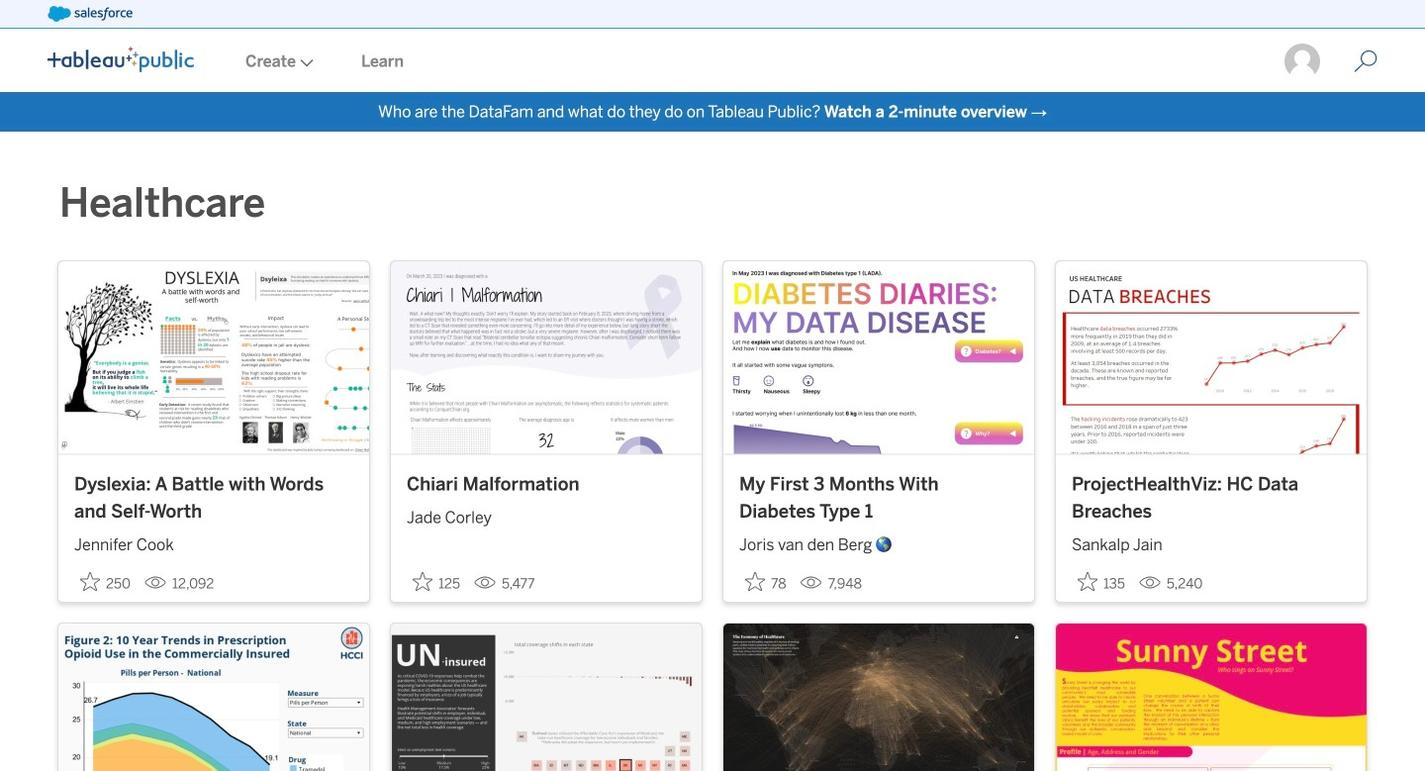 Task type: locate. For each thing, give the bounding box(es) containing it.
Add Favorite button
[[74, 566, 137, 598], [407, 566, 466, 598], [739, 566, 793, 598], [1072, 566, 1131, 598]]

2 horizontal spatial add favorite image
[[1078, 572, 1098, 592]]

healthcare heading
[[59, 175, 265, 231]]

1 add favorite image from the left
[[413, 572, 433, 592]]

1 add favorite button from the left
[[74, 566, 137, 598]]

0 horizontal spatial add favorite image
[[413, 572, 433, 592]]

add favorite image
[[80, 572, 100, 592]]

3 add favorite image from the left
[[1078, 572, 1098, 592]]

add favorite image
[[413, 572, 433, 592], [745, 572, 765, 592], [1078, 572, 1098, 592]]

workbook thumbnail image
[[58, 261, 369, 454], [391, 261, 702, 454], [724, 261, 1034, 454], [1056, 261, 1367, 454], [58, 624, 369, 771], [391, 624, 702, 771], [724, 624, 1034, 771], [1056, 624, 1367, 771]]

salesforce logo image
[[48, 6, 132, 22]]

1 horizontal spatial add favorite image
[[745, 572, 765, 592]]

create image
[[296, 59, 314, 67]]



Task type: vqa. For each thing, say whether or not it's contained in the screenshot.
the left Add Favorite image
yes



Task type: describe. For each thing, give the bounding box(es) containing it.
go to search image
[[1330, 49, 1402, 73]]

3 add favorite button from the left
[[739, 566, 793, 598]]

gary.orlando image
[[1283, 42, 1323, 81]]

logo image
[[48, 47, 194, 72]]

2 add favorite button from the left
[[407, 566, 466, 598]]

2 add favorite image from the left
[[745, 572, 765, 592]]

4 add favorite button from the left
[[1072, 566, 1131, 598]]



